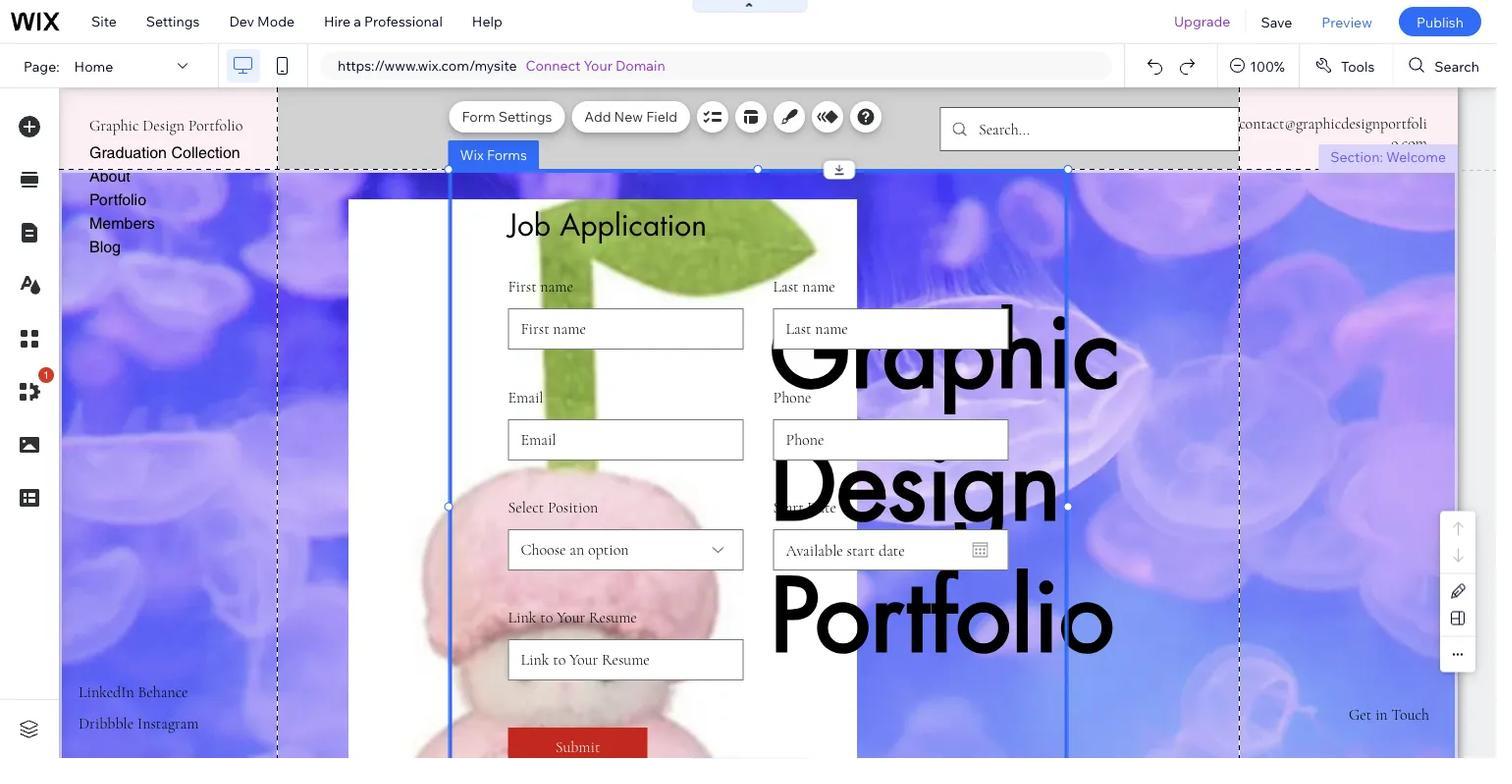 Task type: vqa. For each thing, say whether or not it's contained in the screenshot.
and inside WIX PODCAST PLAYER FEATURE AND STREAM PODCASTS FROM YOUR SITE
no



Task type: describe. For each thing, give the bounding box(es) containing it.
publish button
[[1399, 7, 1482, 36]]

professional
[[364, 13, 443, 30]]

100% button
[[1219, 44, 1299, 87]]

wix
[[460, 146, 484, 164]]

home
[[74, 57, 113, 74]]

dev
[[229, 13, 254, 30]]

forms
[[487, 146, 527, 164]]

mode
[[257, 13, 295, 30]]

hire a professional
[[324, 13, 443, 30]]

search button
[[1394, 44, 1498, 87]]

https://www.wix.com/mysite connect your domain
[[338, 57, 666, 74]]

1
[[43, 369, 49, 382]]

form settings
[[462, 108, 552, 125]]

preview button
[[1308, 0, 1388, 43]]

preview
[[1322, 13, 1373, 30]]

save button
[[1247, 0, 1308, 43]]

save
[[1262, 13, 1293, 30]]

field
[[646, 108, 678, 125]]

help
[[472, 13, 503, 30]]

connect
[[526, 57, 581, 74]]



Task type: locate. For each thing, give the bounding box(es) containing it.
section: welcome
[[1331, 148, 1447, 165], [1331, 148, 1447, 165]]

add new field
[[585, 108, 678, 125]]

1 vertical spatial settings
[[499, 108, 552, 125]]

tools button
[[1300, 44, 1393, 87]]

your
[[584, 57, 613, 74]]

100%
[[1251, 57, 1286, 74]]

settings left dev
[[146, 13, 200, 30]]

settings
[[146, 13, 200, 30], [499, 108, 552, 125]]

new
[[614, 108, 643, 125]]

0 vertical spatial settings
[[146, 13, 200, 30]]

publish
[[1417, 13, 1464, 30]]

hire
[[324, 13, 351, 30]]

0 horizontal spatial settings
[[146, 13, 200, 30]]

upgrade
[[1175, 13, 1231, 30]]

domain
[[616, 57, 666, 74]]

search
[[1435, 57, 1480, 74]]

tools
[[1342, 57, 1375, 74]]

https://www.wix.com/mysite
[[338, 57, 517, 74]]

welcome
[[1387, 148, 1447, 165], [1387, 148, 1447, 165]]

site
[[91, 13, 117, 30]]

add
[[585, 108, 611, 125]]

a
[[354, 13, 361, 30]]

section:
[[1331, 148, 1384, 165], [1331, 148, 1384, 165]]

form
[[462, 108, 496, 125]]

1 horizontal spatial settings
[[499, 108, 552, 125]]

wix forms
[[460, 146, 527, 164]]

1 button
[[9, 367, 54, 413]]

settings up forms
[[499, 108, 552, 125]]

dev mode
[[229, 13, 295, 30]]



